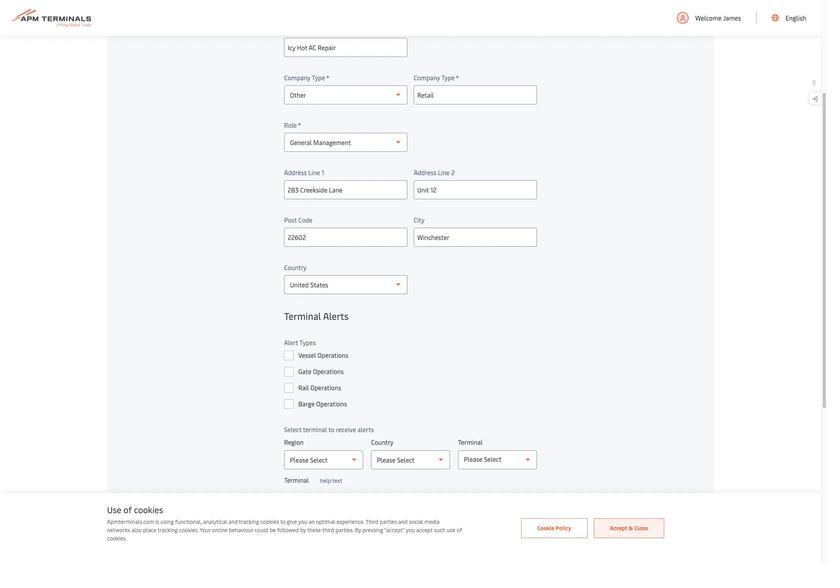 Task type: vqa. For each thing, say whether or not it's contained in the screenshot.
leftmost cookies
yes



Task type: describe. For each thing, give the bounding box(es) containing it.
using
[[161, 518, 174, 526]]

line for 1
[[309, 168, 320, 177]]

place
[[143, 526, 156, 534]]

terminal
[[303, 425, 327, 434]]

address for address line 2
[[414, 168, 437, 177]]

use
[[447, 526, 456, 534]]

an
[[309, 518, 315, 526]]

0 vertical spatial of
[[124, 504, 132, 516]]

2 and from the left
[[399, 518, 408, 526]]

city
[[414, 216, 425, 224]]

1 horizontal spatial *
[[327, 73, 330, 82]]

2 company type * from the left
[[414, 73, 460, 82]]

1 and from the left
[[229, 518, 238, 526]]

sms text alerts
[[299, 534, 342, 542]]

Barge Operations checkbox
[[284, 399, 294, 409]]

0 vertical spatial select
[[284, 425, 302, 434]]

by
[[355, 526, 362, 534]]

third
[[322, 526, 334, 534]]

networks
[[107, 526, 130, 534]]

Gate Operations checkbox
[[284, 367, 294, 377]]

help
[[320, 477, 331, 484]]

policy
[[556, 524, 572, 532]]

address line 2
[[414, 168, 455, 177]]

Opt in for our global newsletter checkbox
[[284, 559, 294, 563]]

alert types
[[284, 338, 316, 347]]

1 vertical spatial terminal
[[458, 438, 483, 447]]

Company Type * text field
[[414, 85, 537, 104]]

could
[[255, 526, 269, 534]]

gate
[[299, 367, 312, 376]]

use of cookies apmterminals.com is using functional, analytical and tracking cookies to give you an optimal experience. third parties and social media networks also place tracking cookies. your online behaviour could be followed by these third parties. by pressing "accept" you accept such use of cookies.
[[107, 504, 462, 542]]

by
[[300, 526, 306, 534]]

email
[[299, 517, 314, 526]]

0 horizontal spatial cookies.
[[107, 535, 127, 542]]

0 horizontal spatial tracking
[[158, 526, 178, 534]]

1
[[322, 168, 324, 177]]

text
[[312, 534, 324, 542]]

receive
[[336, 425, 356, 434]]

Company text field
[[284, 38, 408, 57]]

2 vertical spatial terminal
[[284, 476, 309, 484]]

online
[[212, 526, 228, 534]]

these
[[307, 526, 321, 534]]

parties
[[380, 518, 397, 526]]

Email checkbox
[[284, 517, 294, 527]]

alerts
[[358, 425, 374, 434]]

be
[[270, 526, 276, 534]]

address for address line 1
[[284, 168, 307, 177]]

0 vertical spatial cookies
[[134, 504, 163, 516]]

rail operations
[[299, 383, 341, 392]]

barge
[[299, 399, 315, 408]]

0 vertical spatial you
[[298, 518, 308, 526]]

Sms Text Alerts checkbox
[[284, 534, 294, 543]]

optimal
[[316, 518, 336, 526]]

use
[[107, 504, 121, 516]]

is
[[155, 518, 159, 526]]

Post Code text field
[[284, 228, 408, 247]]

operations for vessel operations
[[318, 351, 349, 360]]

1 horizontal spatial country
[[371, 438, 394, 447]]

0 vertical spatial alerts
[[323, 310, 349, 322]]

social
[[409, 518, 423, 526]]

please
[[464, 455, 483, 464]]

barge operations
[[299, 399, 347, 408]]

welcome james
[[696, 13, 742, 22]]

vessel
[[299, 351, 316, 360]]

cookie
[[538, 524, 555, 532]]

welcome
[[696, 13, 722, 22]]

0 vertical spatial terminal
[[284, 310, 321, 322]]

post code
[[284, 216, 313, 224]]

0 vertical spatial tracking
[[239, 518, 259, 526]]

experience.
[[337, 518, 365, 526]]

1 type from the left
[[312, 73, 325, 82]]

help text
[[320, 477, 343, 484]]

text
[[333, 477, 343, 484]]

1 vertical spatial of
[[457, 526, 462, 534]]

such
[[434, 526, 446, 534]]

analytical
[[203, 518, 227, 526]]

City text field
[[414, 228, 537, 247]]

role *
[[284, 121, 301, 129]]

2 type from the left
[[442, 73, 455, 82]]

operations for barge operations
[[317, 399, 347, 408]]

cookie policy link
[[522, 518, 588, 538]]

also
[[132, 526, 142, 534]]



Task type: locate. For each thing, give the bounding box(es) containing it.
accept
[[417, 526, 433, 534]]

of right use
[[457, 526, 462, 534]]

1 vertical spatial select
[[484, 455, 502, 464]]

of
[[124, 504, 132, 516], [457, 526, 462, 534]]

line left 2
[[438, 168, 450, 177]]

country
[[284, 263, 307, 272], [371, 438, 394, 447]]

line
[[309, 168, 320, 177], [438, 168, 450, 177]]

terminal up alert types
[[284, 310, 321, 322]]

cookies up be
[[261, 518, 279, 526]]

Please Select text field
[[284, 275, 408, 294]]

close
[[635, 524, 649, 532]]

2
[[452, 168, 455, 177]]

operations for gate operations
[[313, 367, 344, 376]]

english
[[786, 13, 807, 22]]

0 horizontal spatial you
[[298, 518, 308, 526]]

operations
[[318, 351, 349, 360], [313, 367, 344, 376], [311, 383, 341, 392], [317, 399, 347, 408]]

line for 2
[[438, 168, 450, 177]]

1 company type * from the left
[[284, 73, 330, 82]]

post
[[284, 216, 297, 224]]

type
[[312, 73, 325, 82], [442, 73, 455, 82]]

0 horizontal spatial *
[[298, 121, 301, 129]]

1 vertical spatial country
[[371, 438, 394, 447]]

1 vertical spatial you
[[406, 526, 415, 534]]

to left receive
[[329, 425, 335, 434]]

tracking up behaviour at the bottom left of the page
[[239, 518, 259, 526]]

2 horizontal spatial *
[[456, 73, 460, 82]]

0 vertical spatial cookies.
[[179, 526, 199, 534]]

alerts
[[323, 310, 349, 322], [325, 534, 342, 542]]

0 horizontal spatial select
[[284, 425, 302, 434]]

alerts down please select text field
[[323, 310, 349, 322]]

2 line from the left
[[438, 168, 450, 177]]

to inside use of cookies apmterminals.com is using functional, analytical and tracking cookies to give you an optimal experience. third parties and social media networks also place tracking cookies. your online behaviour could be followed by these third parties. by pressing "accept" you accept such use of cookies.
[[281, 518, 286, 526]]

1 horizontal spatial cookies.
[[179, 526, 199, 534]]

* up company type * text field
[[456, 73, 460, 82]]

0 vertical spatial to
[[329, 425, 335, 434]]

english button
[[772, 0, 807, 36]]

address
[[284, 168, 307, 177], [414, 168, 437, 177]]

line left 1
[[309, 168, 320, 177]]

and up "accept"
[[399, 518, 408, 526]]

1 horizontal spatial cookies
[[261, 518, 279, 526]]

1 vertical spatial tracking
[[158, 526, 178, 534]]

apmterminals.com
[[107, 518, 154, 526]]

operations up the "barge operations"
[[311, 383, 341, 392]]

terminal alerts
[[284, 310, 349, 322]]

0 horizontal spatial of
[[124, 504, 132, 516]]

address left 1
[[284, 168, 307, 177]]

operations up gate operations
[[318, 351, 349, 360]]

address line 1
[[284, 168, 324, 177]]

1 horizontal spatial select
[[484, 455, 502, 464]]

1 horizontal spatial to
[[329, 425, 335, 434]]

rail
[[299, 383, 309, 392]]

0 horizontal spatial country
[[284, 263, 307, 272]]

behaviour
[[229, 526, 254, 534]]

and up behaviour at the bottom left of the page
[[229, 518, 238, 526]]

you up by
[[298, 518, 308, 526]]

1 address from the left
[[284, 168, 307, 177]]

types
[[300, 338, 316, 347]]

pressing
[[363, 526, 384, 534]]

you
[[298, 518, 308, 526], [406, 526, 415, 534]]

to left give
[[281, 518, 286, 526]]

cookies
[[134, 504, 163, 516], [261, 518, 279, 526]]

operations for rail operations
[[311, 383, 341, 392]]

Vessel Operations checkbox
[[284, 351, 294, 360]]

and
[[229, 518, 238, 526], [399, 518, 408, 526]]

* down company text box
[[327, 73, 330, 82]]

Rail Operations checkbox
[[284, 383, 294, 393]]

1 vertical spatial cookies.
[[107, 535, 127, 542]]

cookie policy
[[538, 524, 572, 532]]

&
[[629, 524, 634, 532]]

1 vertical spatial cookies
[[261, 518, 279, 526]]

1 line from the left
[[309, 168, 320, 177]]

* right role
[[298, 121, 301, 129]]

of up apmterminals.com
[[124, 504, 132, 516]]

select terminal to receive alerts
[[284, 425, 374, 434]]

0 horizontal spatial company type *
[[284, 73, 330, 82]]

accept & close button
[[594, 518, 665, 538]]

select
[[284, 425, 302, 434], [484, 455, 502, 464]]

*
[[327, 73, 330, 82], [456, 73, 460, 82], [298, 121, 301, 129]]

cookies up is
[[134, 504, 163, 516]]

your
[[200, 526, 211, 534]]

1 horizontal spatial and
[[399, 518, 408, 526]]

0 horizontal spatial type
[[312, 73, 325, 82]]

tracking
[[239, 518, 259, 526], [158, 526, 178, 534]]

Address Line 2 text field
[[414, 180, 537, 199]]

please select
[[464, 455, 502, 464]]

tracking down 'using'
[[158, 526, 178, 534]]

third
[[366, 518, 379, 526]]

1 vertical spatial to
[[281, 518, 286, 526]]

parties.
[[336, 526, 354, 534]]

1 horizontal spatial address
[[414, 168, 437, 177]]

media
[[425, 518, 440, 526]]

gate operations
[[299, 367, 344, 376]]

1 vertical spatial alerts
[[325, 534, 342, 542]]

to
[[329, 425, 335, 434], [281, 518, 286, 526]]

Address Line 1 text field
[[284, 180, 408, 199]]

2 address from the left
[[414, 168, 437, 177]]

code
[[299, 216, 313, 224]]

alert
[[284, 338, 298, 347]]

company
[[284, 26, 311, 34], [284, 73, 311, 82], [414, 73, 440, 82]]

sms
[[299, 534, 311, 542]]

0 horizontal spatial to
[[281, 518, 286, 526]]

cookies.
[[179, 526, 199, 534], [107, 535, 127, 542]]

followed
[[277, 526, 299, 534]]

0 horizontal spatial and
[[229, 518, 238, 526]]

you down social
[[406, 526, 415, 534]]

0 horizontal spatial address
[[284, 168, 307, 177]]

1 horizontal spatial company type *
[[414, 73, 460, 82]]

alerts right text
[[325, 534, 342, 542]]

address left 2
[[414, 168, 437, 177]]

1 horizontal spatial type
[[442, 73, 455, 82]]

cookies. down networks
[[107, 535, 127, 542]]

"accept"
[[385, 526, 405, 534]]

give
[[287, 518, 297, 526]]

functional,
[[175, 518, 202, 526]]

accept
[[611, 524, 628, 532]]

0 horizontal spatial cookies
[[134, 504, 163, 516]]

select up region at the bottom left of page
[[284, 425, 302, 434]]

james
[[724, 13, 742, 22]]

1 horizontal spatial of
[[457, 526, 462, 534]]

company type *
[[284, 73, 330, 82], [414, 73, 460, 82]]

1 horizontal spatial line
[[438, 168, 450, 177]]

vessel operations
[[299, 351, 349, 360]]

terminal up please in the right bottom of the page
[[458, 438, 483, 447]]

terminal left help
[[284, 476, 309, 484]]

terminal
[[284, 310, 321, 322], [458, 438, 483, 447], [284, 476, 309, 484]]

operations down rail operations
[[317, 399, 347, 408]]

0 horizontal spatial line
[[309, 168, 320, 177]]

operations down "vessel operations"
[[313, 367, 344, 376]]

role
[[284, 121, 297, 129]]

welcome james button
[[677, 0, 742, 36]]

accept & close
[[611, 524, 649, 532]]

region
[[284, 438, 304, 447]]

1 horizontal spatial tracking
[[239, 518, 259, 526]]

0 vertical spatial country
[[284, 263, 307, 272]]

select right please in the right bottom of the page
[[484, 455, 502, 464]]

cookies. down functional,
[[179, 526, 199, 534]]

1 horizontal spatial you
[[406, 526, 415, 534]]



